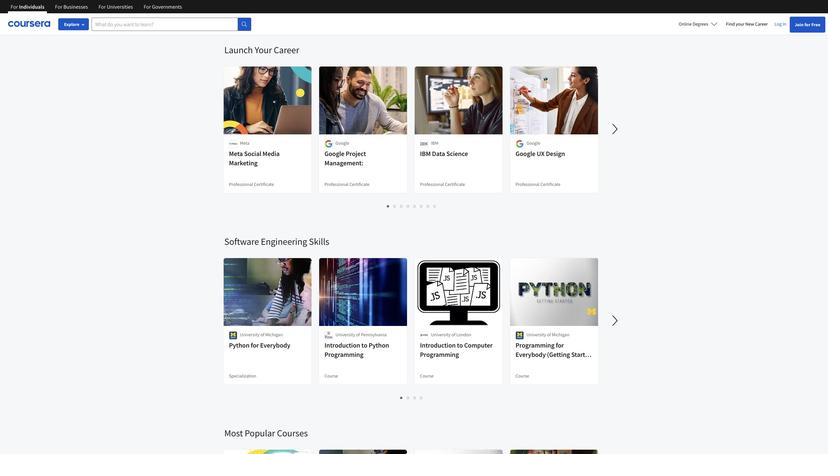 Task type: vqa. For each thing, say whether or not it's contained in the screenshot.
) corresponding to Analysis
no



Task type: describe. For each thing, give the bounding box(es) containing it.
list for launch your career
[[225, 203, 599, 210]]

find your new career
[[727, 21, 769, 27]]

most popular courses carousel element
[[221, 408, 829, 455]]

2 button for launch your career
[[392, 203, 399, 210]]

professional certificate for science
[[420, 182, 465, 188]]

google ux design
[[516, 150, 566, 158]]

google inside google project management:
[[325, 150, 345, 158]]

skills
[[309, 236, 330, 248]]

certificate for media
[[254, 182, 274, 188]]

online degrees button
[[674, 17, 723, 31]]

4 button for launch your career
[[405, 203, 412, 210]]

professional certificate for design
[[516, 182, 561, 188]]

professional for ibm data science
[[420, 182, 444, 188]]

5 button for launch your career 1 button
[[412, 203, 419, 210]]

launch
[[225, 44, 253, 56]]

python for everybody
[[229, 341, 291, 350]]

coursera image
[[8, 19, 50, 29]]

data
[[432, 150, 445, 158]]

for for businesses
[[55, 3, 62, 10]]

london
[[457, 332, 472, 338]]

popular
[[245, 428, 275, 440]]

1 python from the left
[[229, 341, 250, 350]]

2 inside 'break into the gaming industry carousel' "element"
[[404, 11, 407, 18]]

online degrees
[[679, 21, 709, 27]]

1 for launch your career
[[387, 203, 390, 210]]

python inside introduction to python programming
[[369, 341, 389, 350]]

engineering
[[261, 236, 307, 248]]

2 button inside 'break into the gaming industry carousel' "element"
[[402, 11, 409, 18]]

course for introduction to python programming
[[325, 373, 338, 379]]

join for free
[[795, 22, 821, 28]]

google data analytics professional certificate by google, image
[[511, 450, 599, 455]]

2 button for software engineering skills
[[405, 394, 412, 402]]

michigan for python
[[266, 332, 283, 338]]

career inside find your new career link
[[756, 21, 769, 27]]

find
[[727, 21, 735, 27]]

project
[[346, 150, 366, 158]]

6 button
[[419, 203, 425, 210]]

4 for launch your career
[[407, 203, 410, 210]]

ux
[[537, 150, 545, 158]]

for for join
[[805, 22, 811, 28]]

5 inside launch your career carousel element
[[414, 203, 417, 210]]

3 button for career
[[399, 203, 405, 210]]

1 button for launch your career
[[385, 203, 392, 210]]

explore button
[[58, 18, 89, 30]]

certificate for science
[[445, 182, 465, 188]]

ibm for ibm data science
[[420, 150, 431, 158]]

university of london image
[[420, 332, 429, 340]]

7 button
[[425, 203, 432, 210]]

individuals
[[19, 3, 44, 10]]

for universities
[[99, 3, 133, 10]]

marketing
[[229, 159, 258, 167]]

most popular courses
[[225, 428, 308, 440]]

3 inside 'break into the gaming industry carousel' "element"
[[411, 11, 413, 18]]

to for python
[[362, 341, 368, 350]]

started
[[572, 351, 593, 359]]

programming inside programming for everybody (getting started with python)
[[516, 341, 555, 350]]

log in
[[775, 21, 787, 27]]

social
[[244, 150, 261, 158]]

break into the gaming industry carousel element
[[0, 0, 604, 24]]

8 button
[[432, 203, 439, 210]]

everybody for python for everybody
[[260, 341, 291, 350]]

for businesses
[[55, 3, 88, 10]]

5 button for top 1 button
[[422, 11, 429, 18]]

pennsylvania
[[361, 332, 387, 338]]

university for python for everybody
[[240, 332, 260, 338]]

3 for skills
[[414, 395, 417, 401]]

meta social media marketing
[[229, 150, 280, 167]]

google image
[[325, 140, 333, 148]]

list for software engineering skills
[[225, 394, 599, 402]]

most
[[225, 428, 243, 440]]

for for programming
[[556, 341, 564, 350]]

1 inside 'break into the gaming industry carousel' "element"
[[397, 11, 400, 18]]

university of michigan for programming
[[527, 332, 570, 338]]

1 button for software engineering skills
[[399, 394, 405, 402]]

explore
[[64, 21, 79, 27]]

5 inside 'break into the gaming industry carousel' "element"
[[424, 11, 427, 18]]

university of michigan image
[[516, 332, 524, 340]]

4 inside 'break into the gaming industry carousel' "element"
[[417, 11, 420, 18]]

ibm image
[[420, 140, 429, 148]]

google up google ux design
[[527, 140, 541, 146]]

professional for meta social media marketing
[[229, 182, 253, 188]]

for for python
[[251, 341, 259, 350]]

science
[[447, 150, 468, 158]]

8
[[434, 203, 437, 210]]

for for individuals
[[11, 3, 18, 10]]

businesses
[[63, 3, 88, 10]]

software engineering skills carousel element
[[221, 216, 829, 408]]

What do you want to learn? text field
[[92, 17, 238, 31]]

ibm for ibm
[[431, 140, 439, 146]]

meta for meta social media marketing
[[229, 150, 243, 158]]

for for governments
[[144, 3, 151, 10]]

of for introduction to computer programming
[[452, 332, 456, 338]]

computer
[[465, 341, 493, 350]]

2 for skills
[[407, 395, 410, 401]]

join for free link
[[790, 17, 826, 33]]



Task type: locate. For each thing, give the bounding box(es) containing it.
0 horizontal spatial for
[[251, 341, 259, 350]]

programming
[[516, 341, 555, 350], [325, 351, 364, 359], [420, 351, 459, 359]]

banner navigation
[[5, 0, 187, 13]]

3 button inside 'break into the gaming industry carousel' "element"
[[409, 11, 415, 18]]

ibm
[[431, 140, 439, 146], [420, 150, 431, 158]]

for left individuals
[[11, 3, 18, 10]]

of up programming for everybody (getting started with python)
[[548, 332, 551, 338]]

3 for career
[[401, 203, 403, 210]]

professional certificate
[[229, 182, 274, 188], [325, 182, 370, 188], [420, 182, 465, 188], [516, 182, 561, 188]]

6
[[421, 203, 423, 210]]

1 vertical spatial 2 button
[[392, 203, 399, 210]]

of up python for everybody
[[261, 332, 265, 338]]

introduction for introduction to computer programming
[[420, 341, 456, 350]]

certificate for management:
[[350, 182, 370, 188]]

None search field
[[92, 17, 251, 31]]

1 vertical spatial 3
[[401, 203, 403, 210]]

professional certificate for media
[[229, 182, 274, 188]]

0 vertical spatial ibm
[[431, 140, 439, 146]]

python
[[229, 341, 250, 350], [369, 341, 389, 350]]

3 course from the left
[[516, 373, 530, 379]]

2
[[404, 11, 407, 18], [394, 203, 397, 210], [407, 395, 410, 401]]

university up python for everybody
[[240, 332, 260, 338]]

2 to from the left
[[457, 341, 463, 350]]

0 vertical spatial 1
[[397, 11, 400, 18]]

2 vertical spatial 2 button
[[405, 394, 412, 402]]

for for universities
[[99, 3, 106, 10]]

your
[[255, 44, 272, 56]]

certificate down science on the top of the page
[[445, 182, 465, 188]]

next slide image
[[608, 313, 624, 329]]

to inside introduction to python programming
[[362, 341, 368, 350]]

in
[[783, 21, 787, 27]]

3 certificate from the left
[[445, 182, 465, 188]]

2 list from the top
[[225, 203, 599, 210]]

2 vertical spatial 1 button
[[399, 394, 405, 402]]

introduction down university of pennsylvania image
[[325, 341, 360, 350]]

3 of from the left
[[452, 332, 456, 338]]

certificate down design
[[541, 182, 561, 188]]

5 button
[[422, 11, 429, 18], [412, 203, 419, 210]]

1 vertical spatial meta
[[229, 150, 243, 158]]

meta for meta
[[240, 140, 250, 146]]

course for introduction to computer programming
[[420, 373, 434, 379]]

4 button for software engineering skills
[[419, 394, 425, 402]]

management:
[[325, 159, 364, 167]]

with
[[516, 360, 529, 368]]

2 introduction from the left
[[420, 341, 456, 350]]

university of pennsylvania
[[336, 332, 387, 338]]

ibm right the ibm image
[[431, 140, 439, 146]]

professional certificate down management:
[[325, 182, 370, 188]]

1 horizontal spatial ibm
[[431, 140, 439, 146]]

professional certificate for management:
[[325, 182, 370, 188]]

michigan up (getting
[[552, 332, 570, 338]]

2 vertical spatial 4 button
[[419, 394, 425, 402]]

3 button inside software engineering skills carousel element
[[412, 394, 419, 402]]

4 for software engineering skills
[[421, 395, 423, 401]]

michigan
[[266, 332, 283, 338], [552, 332, 570, 338]]

1 certificate from the left
[[254, 182, 274, 188]]

log in link
[[772, 20, 790, 28]]

0 vertical spatial 3
[[411, 11, 413, 18]]

governments
[[152, 3, 182, 10]]

1
[[397, 11, 400, 18], [387, 203, 390, 210], [401, 395, 403, 401]]

2 horizontal spatial 3
[[414, 395, 417, 401]]

software
[[225, 236, 259, 248]]

2 vertical spatial list
[[225, 394, 599, 402]]

3 button
[[409, 11, 415, 18], [399, 203, 405, 210], [412, 394, 419, 402]]

2 inside software engineering skills carousel element
[[407, 395, 410, 401]]

0 vertical spatial list
[[225, 11, 599, 18]]

python down university of michigan image
[[229, 341, 250, 350]]

to down london at the bottom right
[[457, 341, 463, 350]]

university right university of michigan icon
[[527, 332, 547, 338]]

1 horizontal spatial everybody
[[516, 351, 546, 359]]

log
[[775, 21, 782, 27]]

programming for everybody (getting started with python)
[[516, 341, 593, 368]]

list inside software engineering skills carousel element
[[225, 394, 599, 402]]

for left universities
[[99, 3, 106, 10]]

university of michigan for python
[[240, 332, 283, 338]]

introduction to computer programming
[[420, 341, 493, 359]]

2 certificate from the left
[[350, 182, 370, 188]]

courses
[[277, 428, 308, 440]]

1 vertical spatial 1 button
[[385, 203, 392, 210]]

0 horizontal spatial introduction
[[325, 341, 360, 350]]

university of michigan up programming for everybody (getting started with python)
[[527, 332, 570, 338]]

2 for career
[[394, 203, 397, 210]]

of for python for everybody
[[261, 332, 265, 338]]

google down google image on the top right of the page
[[516, 150, 536, 158]]

certificate
[[254, 182, 274, 188], [350, 182, 370, 188], [445, 182, 465, 188], [541, 182, 561, 188]]

1 vertical spatial 5
[[414, 203, 417, 210]]

1 introduction from the left
[[325, 341, 360, 350]]

1 horizontal spatial 5
[[424, 11, 427, 18]]

python)
[[530, 360, 553, 368]]

specialization
[[229, 373, 256, 379]]

0 horizontal spatial python
[[229, 341, 250, 350]]

1 course from the left
[[325, 373, 338, 379]]

2 of from the left
[[356, 332, 360, 338]]

1 for software engineering skills
[[401, 395, 403, 401]]

professional certificate down google ux design
[[516, 182, 561, 188]]

university right university of london image
[[431, 332, 451, 338]]

university of pennsylvania image
[[325, 332, 333, 340]]

course for programming for everybody (getting started with python)
[[516, 373, 530, 379]]

3
[[411, 11, 413, 18], [401, 203, 403, 210], [414, 395, 417, 401]]

0 vertical spatial meta
[[240, 140, 250, 146]]

google down google icon
[[325, 150, 345, 158]]

programming down university of michigan icon
[[516, 341, 555, 350]]

0 horizontal spatial 5 button
[[412, 203, 419, 210]]

2 horizontal spatial course
[[516, 373, 530, 379]]

university for introduction to python programming
[[336, 332, 355, 338]]

1 to from the left
[[362, 341, 368, 350]]

python for everybody specialization by university of michigan, image
[[319, 450, 408, 455]]

2 vertical spatial 2
[[407, 395, 410, 401]]

2 vertical spatial 4
[[421, 395, 423, 401]]

media
[[263, 150, 280, 158]]

4 inside software engineering skills carousel element
[[421, 395, 423, 401]]

1 horizontal spatial to
[[457, 341, 463, 350]]

1 professional certificate from the left
[[229, 182, 274, 188]]

1 vertical spatial list
[[225, 203, 599, 210]]

4 professional from the left
[[516, 182, 540, 188]]

find your new career link
[[723, 20, 772, 28]]

0 vertical spatial 5
[[424, 11, 427, 18]]

to
[[362, 341, 368, 350], [457, 341, 463, 350]]

2 vertical spatial 3
[[414, 395, 417, 401]]

4 university from the left
[[527, 332, 547, 338]]

university of michigan up python for everybody
[[240, 332, 283, 338]]

2 inside launch your career carousel element
[[394, 203, 397, 210]]

of for introduction to python programming
[[356, 332, 360, 338]]

programming inside introduction to computer programming
[[420, 351, 459, 359]]

1 horizontal spatial 3
[[411, 11, 413, 18]]

1 horizontal spatial michigan
[[552, 332, 570, 338]]

programming inside introduction to python programming
[[325, 351, 364, 359]]

certificate down management:
[[350, 182, 370, 188]]

2 horizontal spatial 1
[[401, 395, 403, 401]]

0 horizontal spatial 1
[[387, 203, 390, 210]]

online
[[679, 21, 692, 27]]

your
[[736, 21, 745, 27]]

google
[[336, 140, 350, 146], [527, 140, 541, 146], [325, 150, 345, 158], [516, 150, 536, 158]]

0 vertical spatial career
[[756, 21, 769, 27]]

2 professional from the left
[[325, 182, 349, 188]]

everybody for programming for everybody (getting started with python)
[[516, 351, 546, 359]]

professional for google project management:
[[325, 182, 349, 188]]

1 horizontal spatial course
[[420, 373, 434, 379]]

everybody
[[260, 341, 291, 350], [516, 351, 546, 359]]

list inside 'break into the gaming industry carousel' "element"
[[225, 11, 599, 18]]

1 vertical spatial 4 button
[[405, 203, 412, 210]]

professional
[[229, 182, 253, 188], [325, 182, 349, 188], [420, 182, 444, 188], [516, 182, 540, 188]]

meta inside meta social media marketing
[[229, 150, 243, 158]]

2 course from the left
[[420, 373, 434, 379]]

1 vertical spatial everybody
[[516, 351, 546, 359]]

career right new
[[756, 21, 769, 27]]

0 vertical spatial 2
[[404, 11, 407, 18]]

professional certificate down marketing on the left of the page
[[229, 182, 274, 188]]

for up (getting
[[556, 341, 564, 350]]

0 horizontal spatial university of michigan
[[240, 332, 283, 338]]

2 button inside software engineering skills carousel element
[[405, 394, 412, 402]]

for right join
[[805, 22, 811, 28]]

2 vertical spatial 1
[[401, 395, 403, 401]]

0 vertical spatial 4 button
[[415, 11, 422, 18]]

0 vertical spatial 1 button
[[395, 11, 402, 18]]

1 horizontal spatial 4
[[417, 11, 420, 18]]

list inside launch your career carousel element
[[225, 203, 599, 210]]

professional certificate up 8
[[420, 182, 465, 188]]

meta right meta icon
[[240, 140, 250, 146]]

introduction inside introduction to computer programming
[[420, 341, 456, 350]]

to down university of pennsylvania at the left
[[362, 341, 368, 350]]

0 horizontal spatial 5
[[414, 203, 417, 210]]

3 professional certificate from the left
[[420, 182, 465, 188]]

meta down meta icon
[[229, 150, 243, 158]]

university of michigan image
[[229, 332, 237, 340]]

michigan for programming
[[552, 332, 570, 338]]

google right google icon
[[336, 140, 350, 146]]

design
[[546, 150, 566, 158]]

0 vertical spatial 4
[[417, 11, 420, 18]]

career
[[756, 21, 769, 27], [274, 44, 299, 56]]

0 horizontal spatial ibm
[[420, 150, 431, 158]]

course
[[325, 373, 338, 379], [420, 373, 434, 379], [516, 373, 530, 379]]

for inside programming for everybody (getting started with python)
[[556, 341, 564, 350]]

2 horizontal spatial 2
[[407, 395, 410, 401]]

2 michigan from the left
[[552, 332, 570, 338]]

1 for from the left
[[11, 3, 18, 10]]

professional for google ux design
[[516, 182, 540, 188]]

1 inside launch your career carousel element
[[387, 203, 390, 210]]

to for computer
[[457, 341, 463, 350]]

michigan up python for everybody
[[266, 332, 283, 338]]

launch your career carousel element
[[221, 24, 829, 216]]

0 horizontal spatial course
[[325, 373, 338, 379]]

0 horizontal spatial 2
[[394, 203, 397, 210]]

3 for from the left
[[99, 3, 106, 10]]

for up specialization
[[251, 341, 259, 350]]

3 button for skills
[[412, 394, 419, 402]]

1 vertical spatial 1
[[387, 203, 390, 210]]

0 horizontal spatial michigan
[[266, 332, 283, 338]]

1 vertical spatial career
[[274, 44, 299, 56]]

0 horizontal spatial career
[[274, 44, 299, 56]]

1 button
[[395, 11, 402, 18], [385, 203, 392, 210], [399, 394, 405, 402]]

0 horizontal spatial programming
[[325, 351, 364, 359]]

to inside introduction to computer programming
[[457, 341, 463, 350]]

1 horizontal spatial introduction
[[420, 341, 456, 350]]

ibm down the ibm image
[[420, 150, 431, 158]]

programming down university of london
[[420, 351, 459, 359]]

1 vertical spatial 2
[[394, 203, 397, 210]]

0 vertical spatial 2 button
[[402, 11, 409, 18]]

1 horizontal spatial 5 button
[[422, 11, 429, 18]]

join
[[795, 22, 804, 28]]

2 for from the left
[[55, 3, 62, 10]]

4 professional certificate from the left
[[516, 182, 561, 188]]

1 professional from the left
[[229, 182, 253, 188]]

for
[[805, 22, 811, 28], [251, 341, 259, 350], [556, 341, 564, 350]]

python down pennsylvania
[[369, 341, 389, 350]]

universities
[[107, 3, 133, 10]]

0 horizontal spatial to
[[362, 341, 368, 350]]

1 list from the top
[[225, 11, 599, 18]]

2 horizontal spatial 4
[[421, 395, 423, 401]]

1 horizontal spatial 1
[[397, 11, 400, 18]]

2 vertical spatial 3 button
[[412, 394, 419, 402]]

0 vertical spatial 5 button
[[422, 11, 429, 18]]

1 horizontal spatial university of michigan
[[527, 332, 570, 338]]

university right university of pennsylvania image
[[336, 332, 355, 338]]

0 horizontal spatial everybody
[[260, 341, 291, 350]]

launch your career
[[225, 44, 299, 56]]

2 university of michigan from the left
[[527, 332, 570, 338]]

4 for from the left
[[144, 3, 151, 10]]

4 certificate from the left
[[541, 182, 561, 188]]

university for programming for everybody (getting started with python)
[[527, 332, 547, 338]]

google project management:
[[325, 150, 366, 167]]

2 horizontal spatial for
[[805, 22, 811, 28]]

career inside launch your career carousel element
[[274, 44, 299, 56]]

degrees
[[693, 21, 709, 27]]

of
[[261, 332, 265, 338], [356, 332, 360, 338], [452, 332, 456, 338], [548, 332, 551, 338]]

1 inside software engineering skills carousel element
[[401, 395, 403, 401]]

0 horizontal spatial 4
[[407, 203, 410, 210]]

new
[[746, 21, 755, 27]]

for left "governments"
[[144, 3, 151, 10]]

2 professional certificate from the left
[[325, 182, 370, 188]]

4 inside launch your career carousel element
[[407, 203, 410, 210]]

0 horizontal spatial 3
[[401, 203, 403, 210]]

of left london at the bottom right
[[452, 332, 456, 338]]

1 horizontal spatial python
[[369, 341, 389, 350]]

university of london
[[431, 332, 472, 338]]

career right your
[[274, 44, 299, 56]]

ibm data science
[[420, 150, 468, 158]]

(getting
[[547, 351, 570, 359]]

1 horizontal spatial for
[[556, 341, 564, 350]]

5
[[424, 11, 427, 18], [414, 203, 417, 210]]

1 vertical spatial 3 button
[[399, 203, 405, 210]]

1 vertical spatial 5 button
[[412, 203, 419, 210]]

3 inside launch your career carousel element
[[401, 203, 403, 210]]

7
[[427, 203, 430, 210]]

1 horizontal spatial 2
[[404, 11, 407, 18]]

programming for introduction to python programming
[[325, 351, 364, 359]]

list
[[225, 11, 599, 18], [225, 203, 599, 210], [225, 394, 599, 402]]

for left businesses
[[55, 3, 62, 10]]

4 of from the left
[[548, 332, 551, 338]]

1 university from the left
[[240, 332, 260, 338]]

introduction for introduction to python programming
[[325, 341, 360, 350]]

1 horizontal spatial career
[[756, 21, 769, 27]]

meta
[[240, 140, 250, 146], [229, 150, 243, 158]]

2 button
[[402, 11, 409, 18], [392, 203, 399, 210], [405, 394, 412, 402]]

4
[[417, 11, 420, 18], [407, 203, 410, 210], [421, 395, 423, 401]]

introduction inside introduction to python programming
[[325, 341, 360, 350]]

certificate down meta social media marketing
[[254, 182, 274, 188]]

software engineering skills
[[225, 236, 330, 248]]

0 vertical spatial everybody
[[260, 341, 291, 350]]

meta image
[[229, 140, 237, 148]]

free
[[812, 22, 821, 28]]

introduction to python programming
[[325, 341, 389, 359]]

3 professional from the left
[[420, 182, 444, 188]]

1 university of michigan from the left
[[240, 332, 283, 338]]

university of michigan
[[240, 332, 283, 338], [527, 332, 570, 338]]

3 list from the top
[[225, 394, 599, 402]]

2 python from the left
[[369, 341, 389, 350]]

1 vertical spatial ibm
[[420, 150, 431, 158]]

everybody inside programming for everybody (getting started with python)
[[516, 351, 546, 359]]

introduction
[[325, 341, 360, 350], [420, 341, 456, 350]]

1 vertical spatial 4
[[407, 203, 410, 210]]

for governments
[[144, 3, 182, 10]]

certificate for design
[[541, 182, 561, 188]]

1 of from the left
[[261, 332, 265, 338]]

next slide image
[[608, 121, 624, 137]]

university for introduction to computer programming
[[431, 332, 451, 338]]

3 inside software engineering skills carousel element
[[414, 395, 417, 401]]

university
[[240, 332, 260, 338], [336, 332, 355, 338], [431, 332, 451, 338], [527, 332, 547, 338]]

google image
[[516, 140, 524, 148]]

2 university from the left
[[336, 332, 355, 338]]

of up introduction to python programming
[[356, 332, 360, 338]]

programming down university of pennsylvania image
[[325, 351, 364, 359]]

programming for introduction to computer programming
[[420, 351, 459, 359]]

1 horizontal spatial programming
[[420, 351, 459, 359]]

3 university from the left
[[431, 332, 451, 338]]

1 michigan from the left
[[266, 332, 283, 338]]

for
[[11, 3, 18, 10], [55, 3, 62, 10], [99, 3, 106, 10], [144, 3, 151, 10]]

of for programming for everybody (getting started with python)
[[548, 332, 551, 338]]

programming for everybody (getting started with python) course by university of michigan, image
[[415, 450, 503, 455]]

0 vertical spatial 3 button
[[409, 11, 415, 18]]

for individuals
[[11, 3, 44, 10]]

4 button
[[415, 11, 422, 18], [405, 203, 412, 210], [419, 394, 425, 402]]

2 button inside launch your career carousel element
[[392, 203, 399, 210]]

introduction down university of london image
[[420, 341, 456, 350]]

2 horizontal spatial programming
[[516, 341, 555, 350]]



